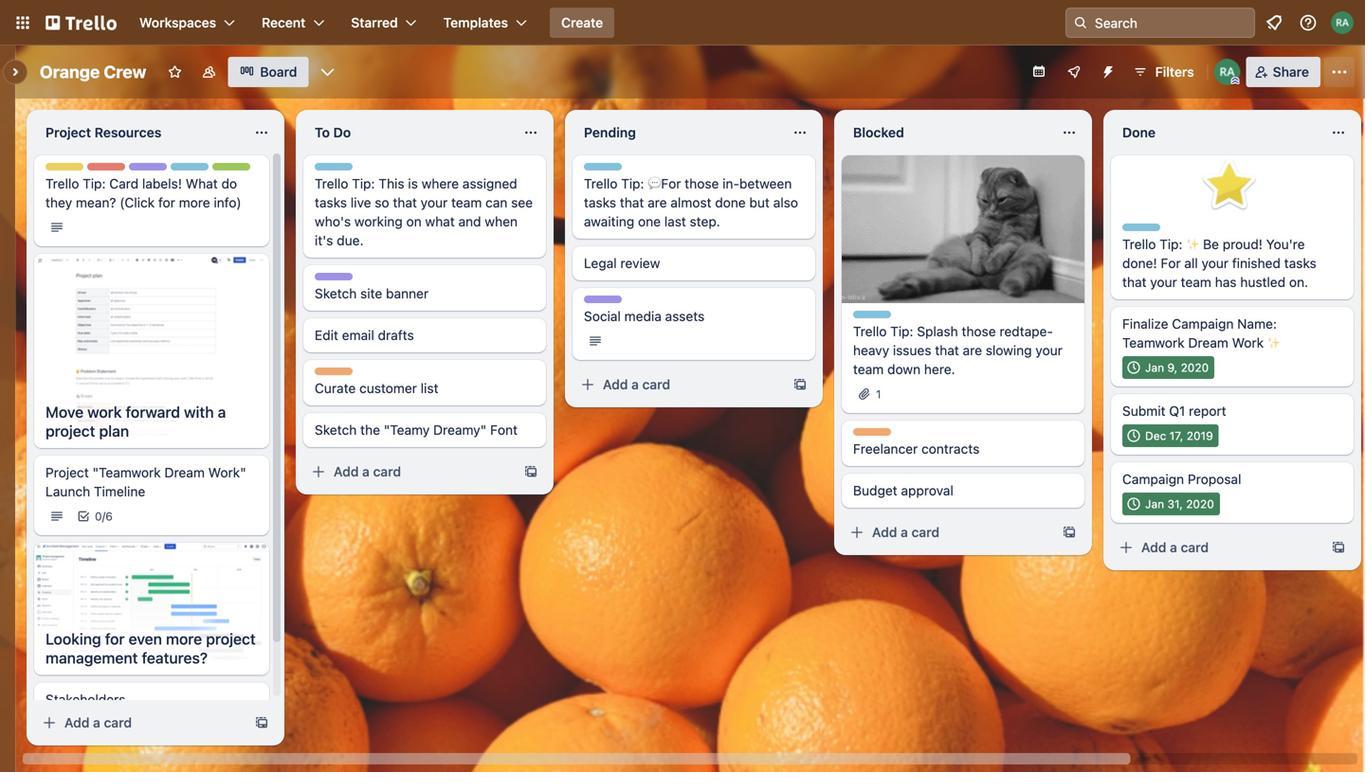 Task type: locate. For each thing, give the bounding box(es) containing it.
priority design team
[[87, 164, 200, 177]]

Pending text field
[[573, 118, 781, 148]]

campaign up jan 31, 2020 option
[[1123, 472, 1185, 487]]

tip: up 'issues'
[[891, 324, 914, 339]]

team inside trello tip trello tip: this is where assigned tasks live so that your team can see who's working on what and when it's due.
[[451, 195, 482, 211]]

0 vertical spatial dream
[[1189, 335, 1229, 351]]

add a card down 31,
[[1142, 540, 1209, 556]]

project "teamwork dream work" launch timeline
[[46, 465, 246, 500]]

0 vertical spatial 2020
[[1181, 361, 1209, 375]]

proposal
[[1188, 472, 1242, 487]]

a down the the
[[362, 464, 370, 480]]

tasks inside trello tip trello tip: this is where assigned tasks live so that your team can see who's working on what and when it's due.
[[315, 195, 347, 211]]

add down social
[[603, 377, 628, 393]]

2 horizontal spatial tasks
[[1285, 256, 1317, 271]]

those up 'slowing'
[[962, 324, 996, 339]]

0 vertical spatial for
[[158, 195, 175, 211]]

more up features?
[[166, 631, 202, 649]]

team left halp on the left
[[170, 164, 200, 177]]

project inside text field
[[46, 125, 91, 140]]

a down 31,
[[1170, 540, 1178, 556]]

1 horizontal spatial color: orange, title: "one more step" element
[[853, 429, 891, 436]]

0 notifications image
[[1263, 11, 1286, 34]]

card down jan 31, 2020
[[1181, 540, 1209, 556]]

forward
[[126, 403, 180, 421]]

a inside 'move work forward with a project plan'
[[218, 403, 226, 421]]

2020 for proposal
[[1186, 498, 1215, 511]]

card down the approval at the right bottom of page
[[912, 525, 940, 540]]

project "teamwork dream work" launch timeline link
[[46, 464, 258, 502]]

1 vertical spatial 2020
[[1186, 498, 1215, 511]]

add down budget
[[872, 525, 897, 540]]

2 vertical spatial color: purple, title: "design team" element
[[584, 296, 655, 310]]

add down 'sketch the "teamy dreamy" font'
[[334, 464, 359, 480]]

jan for campaign
[[1145, 498, 1165, 511]]

dream left work"
[[165, 465, 205, 481]]

card down stakeholders on the bottom left of the page
[[104, 715, 132, 731]]

teamwork
[[1123, 335, 1185, 351]]

add for trello tip: this is where assigned tasks live so that your team can see who's working on what and when it's due.
[[334, 464, 359, 480]]

1 vertical spatial those
[[962, 324, 996, 339]]

2 jan from the top
[[1145, 498, 1165, 511]]

do
[[221, 176, 237, 192]]

sketch the "teamy dreamy" font link
[[315, 421, 535, 440]]

Project Resources text field
[[34, 118, 243, 148]]

that inside trello tip trello tip: splash those redtape- heavy issues that are slowing your team down here.
[[935, 343, 959, 358]]

team for where
[[451, 195, 482, 211]]

curate
[[315, 381, 356, 396]]

project down move
[[46, 422, 95, 440]]

for
[[158, 195, 175, 211], [105, 631, 125, 649]]

trello tip: splash those redtape- heavy issues that are slowing your team down here. link
[[853, 322, 1073, 379]]

0 vertical spatial those
[[685, 176, 719, 192]]

step.
[[690, 214, 720, 229]]

team inside trello tip trello tip: splash those redtape- heavy issues that are slowing your team down here.
[[853, 362, 884, 377]]

color: purple, title: "design team" element
[[129, 163, 200, 177], [315, 273, 385, 287], [584, 296, 655, 310]]

recent
[[262, 15, 306, 30]]

they
[[46, 195, 72, 211]]

color: orange, title: "one more step" element for curate
[[315, 368, 353, 376]]

0 horizontal spatial those
[[685, 176, 719, 192]]

1 horizontal spatial color: purple, title: "design team" element
[[315, 273, 385, 287]]

for
[[1161, 256, 1181, 271]]

team down heavy
[[853, 362, 884, 377]]

are down 💬for
[[648, 195, 667, 211]]

2020 inside jan 9, 2020 checkbox
[[1181, 361, 1209, 375]]

your down redtape-
[[1036, 343, 1063, 358]]

search image
[[1073, 15, 1089, 30]]

a for done
[[1170, 540, 1178, 556]]

color: orange, title: "one more step" element up freelancer
[[853, 429, 891, 436]]

design inside design team sketch site banner
[[315, 274, 353, 287]]

on.
[[1290, 275, 1309, 290]]

campaign inside campaign proposal link
[[1123, 472, 1185, 487]]

drafts
[[378, 328, 414, 343]]

card for trello tip: card labels! what do they mean? (click for more info)
[[104, 715, 132, 731]]

features?
[[142, 650, 208, 668]]

those inside trello tip trello tip: splash those redtape- heavy issues that are slowing your team down here.
[[962, 324, 996, 339]]

tip: inside 'trello tip: card labels! what do they mean? (click for more info)'
[[83, 176, 106, 192]]

sketch left the the
[[315, 422, 357, 438]]

for up management
[[105, 631, 125, 649]]

are for almost
[[648, 195, 667, 211]]

a right with
[[218, 403, 226, 421]]

1 vertical spatial team
[[356, 274, 385, 287]]

freelancer contracts link
[[853, 440, 1073, 459]]

add a card down media
[[603, 377, 670, 393]]

card down media
[[642, 377, 670, 393]]

2 horizontal spatial design
[[584, 297, 622, 310]]

2 vertical spatial team
[[625, 297, 655, 310]]

2020 inside jan 31, 2020 option
[[1186, 498, 1215, 511]]

color: purple, title: "design team" element for social media assets
[[584, 296, 655, 310]]

with
[[184, 403, 214, 421]]

6
[[105, 510, 113, 523]]

0 vertical spatial team
[[451, 195, 482, 211]]

add a card button for trello tip: card labels! what do they mean? (click for more info)
[[34, 708, 247, 739]]

tip: up mean? at the top of page
[[83, 176, 106, 192]]

tip inside trello tip trello tip: this is where assigned tasks live so that your team can see who's working on what and when it's due.
[[348, 164, 366, 177]]

add a card for trello tip: this is where assigned tasks live so that your team can see who's working on what and when it's due.
[[334, 464, 401, 480]]

create from template… image for to do
[[523, 465, 539, 480]]

show menu image
[[1330, 63, 1349, 82]]

tasks up who's
[[315, 195, 347, 211]]

0 vertical spatial color: orange, title: "one more step" element
[[315, 368, 353, 376]]

dream inside project "teamwork dream work" launch timeline
[[165, 465, 205, 481]]

1 vertical spatial campaign
[[1123, 472, 1185, 487]]

are left 'slowing'
[[963, 343, 982, 358]]

1 vertical spatial ✨
[[1268, 335, 1281, 351]]

back to home image
[[46, 8, 117, 38]]

0 / 6
[[95, 510, 113, 523]]

your up what
[[421, 195, 448, 211]]

tip: inside trello tip trello tip: this is where assigned tasks live so that your team can see who's working on what and when it's due.
[[352, 176, 375, 192]]

tip:
[[83, 176, 106, 192], [352, 176, 375, 192], [621, 176, 644, 192], [1160, 237, 1183, 252], [891, 324, 914, 339]]

1 vertical spatial sketch
[[315, 422, 357, 438]]

dec 17, 2019
[[1145, 430, 1213, 443]]

trello tip trello tip: 💬for those in-between tasks that are almost done but also awaiting one last step.
[[584, 164, 798, 229]]

campaign down has
[[1172, 316, 1234, 332]]

project up color: yellow, title: "copy request" element
[[46, 125, 91, 140]]

2 vertical spatial team
[[853, 362, 884, 377]]

down
[[888, 362, 921, 377]]

trello inside 'trello tip: card labels! what do they mean? (click for more info)'
[[46, 176, 79, 192]]

blocked
[[853, 125, 905, 140]]

✨
[[1187, 237, 1200, 252], [1268, 335, 1281, 351]]

a for to do
[[362, 464, 370, 480]]

0 vertical spatial project
[[46, 422, 95, 440]]

trello tip: ✨ be proud! you're done! for all your finished tasks that your team has hustled on. link
[[1123, 235, 1343, 292]]

this member is an admin of this board. image
[[1231, 77, 1240, 85]]

color: orange, title: "one more step" element
[[315, 368, 353, 376], [853, 429, 891, 436]]

those up almost
[[685, 176, 719, 192]]

recent button
[[250, 8, 336, 38]]

color: sky, title: "trello tip" element
[[171, 163, 222, 177], [315, 163, 366, 177], [584, 163, 635, 177], [1123, 224, 1174, 238], [853, 311, 904, 325]]

issues
[[893, 343, 932, 358]]

jan inside checkbox
[[1145, 361, 1165, 375]]

a down media
[[632, 377, 639, 393]]

crew
[[104, 62, 146, 82]]

2 vertical spatial design
[[584, 297, 622, 310]]

2 project from the top
[[46, 465, 89, 481]]

1 vertical spatial for
[[105, 631, 125, 649]]

2020 right 31,
[[1186, 498, 1215, 511]]

power ups image
[[1067, 64, 1082, 80]]

1 vertical spatial dream
[[165, 465, 205, 481]]

1 project from the top
[[46, 125, 91, 140]]

0
[[95, 510, 102, 523]]

color: sky, title: "trello tip" element for trello tip: splash those redtape- heavy issues that are slowing your team down here.
[[853, 311, 904, 325]]

tip: inside trello tip trello tip: ✨ be proud! you're done! for all your finished tasks that your team has hustled on.
[[1160, 237, 1183, 252]]

stakeholders
[[46, 692, 126, 708]]

Jan 31, 2020 checkbox
[[1123, 493, 1220, 516]]

2020 right 9,
[[1181, 361, 1209, 375]]

what
[[186, 176, 218, 192]]

curate customer list
[[315, 381, 439, 396]]

0 horizontal spatial color: purple, title: "design team" element
[[129, 163, 200, 177]]

0 horizontal spatial tasks
[[315, 195, 347, 211]]

stakeholders link
[[46, 691, 258, 710]]

add a card button down stakeholders on the bottom left of the page
[[34, 708, 247, 739]]

Blocked text field
[[842, 118, 1051, 148]]

1 horizontal spatial those
[[962, 324, 996, 339]]

add a card button
[[573, 370, 785, 400], [303, 457, 516, 487], [842, 518, 1054, 548], [1111, 533, 1324, 563], [34, 708, 247, 739]]

work
[[87, 403, 122, 421]]

1 horizontal spatial for
[[158, 195, 175, 211]]

0 horizontal spatial team
[[451, 195, 482, 211]]

that down "is"
[[393, 195, 417, 211]]

1 vertical spatial color: purple, title: "design team" element
[[315, 273, 385, 287]]

tip: inside trello tip trello tip: splash those redtape- heavy issues that are slowing your team down here.
[[891, 324, 914, 339]]

done
[[715, 195, 746, 211]]

are inside trello tip trello tip: 💬for those in-between tasks that are almost done but also awaiting one last step.
[[648, 195, 667, 211]]

1 horizontal spatial project
[[206, 631, 256, 649]]

that down done!
[[1123, 275, 1147, 290]]

sketch left site at top left
[[315, 286, 357, 302]]

finalize
[[1123, 316, 1169, 332]]

To Do text field
[[303, 118, 512, 148]]

is
[[408, 176, 418, 192]]

0 horizontal spatial dream
[[165, 465, 205, 481]]

project for project "teamwork dream work" launch timeline
[[46, 465, 89, 481]]

those for almost
[[685, 176, 719, 192]]

that up one
[[620, 195, 644, 211]]

tip: inside trello tip trello tip: 💬for those in-between tasks that are almost done but also awaiting one last step.
[[621, 176, 644, 192]]

project up features?
[[206, 631, 256, 649]]

your down be
[[1202, 256, 1229, 271]]

freelancer contracts
[[853, 441, 980, 457]]

tasks inside trello tip trello tip: 💬for those in-between tasks that are almost done but also awaiting one last step.
[[584, 195, 616, 211]]

0 vertical spatial campaign
[[1172, 316, 1234, 332]]

project inside looking for even more project management features?
[[206, 631, 256, 649]]

project inside project "teamwork dream work" launch timeline
[[46, 465, 89, 481]]

for inside looking for even more project management features?
[[105, 631, 125, 649]]

your inside trello tip trello tip: splash those redtape- heavy issues that are slowing your team down here.
[[1036, 343, 1063, 358]]

that inside trello tip trello tip: this is where assigned tasks live so that your team can see who's working on what and when it's due.
[[393, 195, 417, 211]]

looking for even more project management features?
[[46, 631, 256, 668]]

tip: up live
[[352, 176, 375, 192]]

are inside trello tip trello tip: splash those redtape- heavy issues that are slowing your team down here.
[[963, 343, 982, 358]]

tip inside trello tip trello tip: splash those redtape- heavy issues that are slowing your team down here.
[[887, 312, 904, 325]]

0 vertical spatial sketch
[[315, 286, 357, 302]]

1 horizontal spatial are
[[963, 343, 982, 358]]

team inside design team sketch site banner
[[356, 274, 385, 287]]

jan left 31,
[[1145, 498, 1165, 511]]

more inside 'trello tip: card labels! what do they mean? (click for more info)'
[[179, 195, 210, 211]]

slowing
[[986, 343, 1032, 358]]

for inside 'trello tip: card labels! what do they mean? (click for more info)'
[[158, 195, 175, 211]]

jan inside option
[[1145, 498, 1165, 511]]

tasks up on.
[[1285, 256, 1317, 271]]

1 vertical spatial design
[[315, 274, 353, 287]]

project for project resources
[[46, 125, 91, 140]]

1 vertical spatial jan
[[1145, 498, 1165, 511]]

0 horizontal spatial for
[[105, 631, 125, 649]]

1 vertical spatial team
[[1181, 275, 1212, 290]]

assets
[[665, 309, 705, 324]]

working
[[355, 214, 403, 229]]

✨ left be
[[1187, 237, 1200, 252]]

1 horizontal spatial tasks
[[584, 195, 616, 211]]

Jan 9, 2020 checkbox
[[1123, 357, 1215, 379]]

1
[[876, 388, 881, 401]]

color: orange, title: "one more step" element up the curate
[[315, 368, 353, 376]]

trello tip: card labels! what do they mean? (click for more info) link
[[46, 174, 258, 212]]

1 horizontal spatial ✨
[[1268, 335, 1281, 351]]

tip for trello tip: this is where assigned tasks live so that your team can see who's working on what and when it's due.
[[348, 164, 366, 177]]

color: orange, title: "one more step" element for freelancer
[[853, 429, 891, 436]]

to
[[315, 125, 330, 140]]

almost
[[671, 195, 712, 211]]

team left banner
[[356, 274, 385, 287]]

add a card button down "teamy
[[303, 457, 516, 487]]

tip inside trello tip trello tip: 💬for those in-between tasks that are almost done but also awaiting one last step.
[[618, 164, 635, 177]]

color: sky, title: "trello tip" element for trello tip: 💬for those in-between tasks that are almost done but also awaiting one last step.
[[584, 163, 635, 177]]

budget approval
[[853, 483, 954, 499]]

those for slowing
[[962, 324, 996, 339]]

submit
[[1123, 403, 1166, 419]]

add a card down budget approval
[[872, 525, 940, 540]]

1 horizontal spatial dream
[[1189, 335, 1229, 351]]

the
[[360, 422, 380, 438]]

1 jan from the top
[[1145, 361, 1165, 375]]

due.
[[337, 233, 364, 248]]

team right social
[[625, 297, 655, 310]]

where
[[422, 176, 459, 192]]

color: sky, title: "trello tip" element for trello tip: this is where assigned tasks live so that your team can see who's working on what and when it's due.
[[315, 163, 366, 177]]

0 vertical spatial are
[[648, 195, 667, 211]]

0 horizontal spatial are
[[648, 195, 667, 211]]

move
[[46, 403, 84, 421]]

1 vertical spatial more
[[166, 631, 202, 649]]

tip inside trello tip trello tip: ✨ be proud! you're done! for all your finished tasks that your team has hustled on.
[[1156, 225, 1174, 238]]

team for social
[[625, 297, 655, 310]]

design inside design team social media assets
[[584, 297, 622, 310]]

add
[[603, 377, 628, 393], [334, 464, 359, 480], [872, 525, 897, 540], [1142, 540, 1167, 556], [64, 715, 90, 731]]

more
[[179, 195, 210, 211], [166, 631, 202, 649]]

1 sketch from the top
[[315, 286, 357, 302]]

team inside trello tip trello tip: ✨ be proud! you're done! for all your finished tasks that your team has hustled on.
[[1181, 275, 1212, 290]]

tip
[[204, 164, 222, 177], [348, 164, 366, 177], [618, 164, 635, 177], [1156, 225, 1174, 238], [887, 312, 904, 325]]

✨ inside finalize campaign name: teamwork dream work ✨
[[1268, 335, 1281, 351]]

those inside trello tip trello tip: 💬for those in-between tasks that are almost done but also awaiting one last step.
[[685, 176, 719, 192]]

0 vertical spatial design
[[129, 164, 167, 177]]

tasks up awaiting
[[584, 195, 616, 211]]

0 horizontal spatial project
[[46, 422, 95, 440]]

2 sketch from the top
[[315, 422, 357, 438]]

0 vertical spatial jan
[[1145, 361, 1165, 375]]

dream left work
[[1189, 335, 1229, 351]]

2 horizontal spatial team
[[1181, 275, 1212, 290]]

team down all on the top right of page
[[1181, 275, 1212, 290]]

tip: left 💬for
[[621, 176, 644, 192]]

card for trello tip: this is where assigned tasks live so that your team can see who's working on what and when it's due.
[[373, 464, 401, 480]]

0 vertical spatial project
[[46, 125, 91, 140]]

more down what
[[179, 195, 210, 211]]

a down stakeholders on the bottom left of the page
[[93, 715, 100, 731]]

star image
[[1200, 156, 1260, 216]]

orange
[[40, 62, 100, 82]]

1 vertical spatial color: orange, title: "one more step" element
[[853, 429, 891, 436]]

1 vertical spatial project
[[206, 631, 256, 649]]

team up and
[[451, 195, 482, 211]]

looking for even more project management features? link
[[34, 623, 269, 676]]

add a card button down assets
[[573, 370, 785, 400]]

create from template… image
[[793, 377, 808, 393], [523, 465, 539, 480], [1062, 525, 1077, 540], [254, 716, 269, 731]]

project up launch
[[46, 465, 89, 481]]

share
[[1273, 64, 1310, 80]]

design team sketch site banner
[[315, 274, 429, 302]]

work
[[1232, 335, 1264, 351]]

what
[[425, 214, 455, 229]]

0 horizontal spatial ✨
[[1187, 237, 1200, 252]]

your inside trello tip trello tip: this is where assigned tasks live so that your team can see who's working on what and when it's due.
[[421, 195, 448, 211]]

add a card down the the
[[334, 464, 401, 480]]

0 vertical spatial team
[[170, 164, 200, 177]]

1 vertical spatial project
[[46, 465, 89, 481]]

a down budget approval
[[901, 525, 908, 540]]

create from template… image
[[1331, 540, 1347, 556]]

0 horizontal spatial color: orange, title: "one more step" element
[[315, 368, 353, 376]]

1 horizontal spatial team
[[356, 274, 385, 287]]

2 horizontal spatial color: purple, title: "design team" element
[[584, 296, 655, 310]]

team inside design team social media assets
[[625, 297, 655, 310]]

tip: up for
[[1160, 237, 1183, 252]]

✨ down name:
[[1268, 335, 1281, 351]]

media
[[625, 309, 662, 324]]

jan left 9,
[[1145, 361, 1165, 375]]

2 horizontal spatial team
[[625, 297, 655, 310]]

0 vertical spatial color: purple, title: "design team" element
[[129, 163, 200, 177]]

add a card down stakeholders on the bottom left of the page
[[64, 715, 132, 731]]

0 vertical spatial ✨
[[1187, 237, 1200, 252]]

your
[[421, 195, 448, 211], [1202, 256, 1229, 271], [1151, 275, 1178, 290], [1036, 343, 1063, 358]]

for down labels!
[[158, 195, 175, 211]]

add for trello tip: 💬for those in-between tasks that are almost done but also awaiting one last step.
[[603, 377, 628, 393]]

0 vertical spatial more
[[179, 195, 210, 211]]

all
[[1185, 256, 1198, 271]]

card down the the
[[373, 464, 401, 480]]

design for social
[[584, 297, 622, 310]]

Search field
[[1089, 9, 1255, 37]]

1 horizontal spatial team
[[853, 362, 884, 377]]

0 horizontal spatial team
[[170, 164, 200, 177]]

assigned
[[463, 176, 517, 192]]

1 vertical spatial are
[[963, 343, 982, 358]]

add down stakeholders on the bottom left of the page
[[64, 715, 90, 731]]

1 horizontal spatial design
[[315, 274, 353, 287]]

be
[[1203, 237, 1219, 252]]

campaign inside finalize campaign name: teamwork dream work ✨
[[1172, 316, 1234, 332]]

primary element
[[0, 0, 1365, 46]]

that up the here.
[[935, 343, 959, 358]]

see
[[511, 195, 533, 211]]

plan
[[99, 422, 129, 440]]



Task type: vqa. For each thing, say whether or not it's contained in the screenshot.
the top Workspace
no



Task type: describe. For each thing, give the bounding box(es) containing it.
31,
[[1168, 498, 1183, 511]]

legal review
[[584, 256, 660, 271]]

templates
[[443, 15, 508, 30]]

workspaces button
[[128, 8, 247, 38]]

move work forward with a project plan
[[46, 403, 226, 440]]

tip: for trello tip: 💬for those in-between tasks that are almost done but also awaiting one last step.
[[621, 176, 644, 192]]

customer
[[359, 381, 417, 396]]

your down for
[[1151, 275, 1178, 290]]

edit email drafts link
[[315, 326, 535, 345]]

ruby anderson (rubyanderson7) image
[[1214, 59, 1241, 85]]

here.
[[924, 362, 955, 377]]

budget approval link
[[853, 482, 1073, 501]]

tip: for trello tip: ✨ be proud! you're done! for all your finished tasks that your team has hustled on.
[[1160, 237, 1183, 252]]

jan for finalize
[[1145, 361, 1165, 375]]

starred
[[351, 15, 398, 30]]

design for sketch
[[315, 274, 353, 287]]

tip for trello tip: 💬for those in-between tasks that are almost done but also awaiting one last step.
[[618, 164, 635, 177]]

add a card button for trello tip: 💬for those in-between tasks that are almost done but also awaiting one last step.
[[573, 370, 785, 400]]

color: sky, title: "trello tip" element for trello tip: ✨ be proud! you're done! for all your finished tasks that your team has hustled on.
[[1123, 224, 1174, 238]]

calendar power-up image
[[1031, 64, 1047, 79]]

to do
[[315, 125, 351, 140]]

approval
[[901, 483, 954, 499]]

tasks for that
[[584, 195, 616, 211]]

trello tip halp
[[171, 164, 238, 177]]

dream inside finalize campaign name: teamwork dream work ✨
[[1189, 335, 1229, 351]]

between
[[740, 176, 792, 192]]

filters button
[[1127, 57, 1200, 87]]

social
[[584, 309, 621, 324]]

💬for
[[648, 176, 681, 192]]

contracts
[[922, 441, 980, 457]]

Done text field
[[1111, 118, 1320, 148]]

Dec 17, 2019 checkbox
[[1123, 425, 1219, 448]]

✨ inside trello tip trello tip: ✨ be proud! you're done! for all your finished tasks that your team has hustled on.
[[1187, 237, 1200, 252]]

this
[[379, 176, 405, 192]]

a for project resources
[[93, 715, 100, 731]]

project resources
[[46, 125, 162, 140]]

hustled
[[1241, 275, 1286, 290]]

2020 for campaign
[[1181, 361, 1209, 375]]

dec
[[1145, 430, 1167, 443]]

are for slowing
[[963, 343, 982, 358]]

sketch inside 'link'
[[315, 422, 357, 438]]

heavy
[[853, 343, 890, 358]]

sketch the "teamy dreamy" font
[[315, 422, 518, 438]]

splash
[[917, 324, 958, 339]]

a for pending
[[632, 377, 639, 393]]

create from template… image for pending
[[793, 377, 808, 393]]

when
[[485, 214, 518, 229]]

customize views image
[[318, 63, 337, 82]]

that inside trello tip trello tip: ✨ be proud! you're done! for all your finished tasks that your team has hustled on.
[[1123, 275, 1147, 290]]

0 horizontal spatial design
[[129, 164, 167, 177]]

pending
[[584, 125, 636, 140]]

tip for trello tip: ✨ be proud! you're done! for all your finished tasks that your team has hustled on.
[[1156, 225, 1174, 238]]

add a card for trello tip: card labels! what do they mean? (click for more info)
[[64, 715, 132, 731]]

name:
[[1238, 316, 1277, 332]]

legal
[[584, 256, 617, 271]]

it's
[[315, 233, 333, 248]]

"teamwork
[[92, 465, 161, 481]]

(click
[[120, 195, 155, 211]]

team for redtape-
[[853, 362, 884, 377]]

has
[[1215, 275, 1237, 290]]

management
[[46, 650, 138, 668]]

2019
[[1187, 430, 1213, 443]]

sketch inside design team sketch site banner
[[315, 286, 357, 302]]

card for trello tip: 💬for those in-between tasks that are almost done but also awaiting one last step.
[[642, 377, 670, 393]]

more inside looking for even more project management features?
[[166, 631, 202, 649]]

Board name text field
[[30, 57, 156, 87]]

and
[[459, 214, 481, 229]]

9,
[[1168, 361, 1178, 375]]

resources
[[95, 125, 162, 140]]

priority
[[87, 164, 127, 177]]

also
[[773, 195, 798, 211]]

a for blocked
[[901, 525, 908, 540]]

ruby anderson (rubyanderson7) image
[[1331, 11, 1354, 34]]

star or unstar board image
[[167, 64, 182, 80]]

site
[[360, 286, 382, 302]]

but
[[750, 195, 770, 211]]

project inside 'move work forward with a project plan'
[[46, 422, 95, 440]]

that inside trello tip trello tip: 💬for those in-between tasks that are almost done but also awaiting one last step.
[[620, 195, 644, 211]]

done
[[1123, 125, 1156, 140]]

add a card button for trello tip: this is where assigned tasks live so that your team can see who's working on what and when it's due.
[[303, 457, 516, 487]]

font
[[490, 422, 518, 438]]

add a card button down budget approval link
[[842, 518, 1054, 548]]

automation image
[[1093, 57, 1120, 83]]

email
[[342, 328, 374, 343]]

budget
[[853, 483, 898, 499]]

tasks inside trello tip trello tip: ✨ be proud! you're done! for all your finished tasks that your team has hustled on.
[[1285, 256, 1317, 271]]

submit q1 report
[[1123, 403, 1227, 419]]

open information menu image
[[1299, 13, 1318, 32]]

add down jan 31, 2020 option
[[1142, 540, 1167, 556]]

info)
[[214, 195, 241, 211]]

finalize campaign name: teamwork dream work ✨
[[1123, 316, 1281, 351]]

17,
[[1170, 430, 1184, 443]]

proud!
[[1223, 237, 1263, 252]]

create from template… image for project resources
[[254, 716, 269, 731]]

banner
[[386, 286, 429, 302]]

board
[[260, 64, 297, 80]]

"teamy
[[384, 422, 430, 438]]

templates button
[[432, 8, 539, 38]]

trello tip: this is where assigned tasks live so that your team can see who's working on what and when it's due. link
[[315, 174, 535, 250]]

workspace visible image
[[201, 64, 217, 80]]

add a card for trello tip: 💬for those in-between tasks that are almost done but also awaiting one last step.
[[603, 377, 670, 393]]

color: lime, title: "halp" element
[[212, 163, 250, 177]]

review
[[621, 256, 660, 271]]

trello tip: card labels! what do they mean? (click for more info)
[[46, 176, 241, 211]]

team for sketch
[[356, 274, 385, 287]]

color: yellow, title: "copy request" element
[[46, 163, 83, 171]]

can
[[486, 195, 508, 211]]

timeline
[[94, 484, 145, 500]]

filters
[[1156, 64, 1194, 80]]

submit q1 report link
[[1123, 402, 1343, 421]]

create from template… image for blocked
[[1062, 525, 1077, 540]]

redtape-
[[1000, 324, 1053, 339]]

add a card button down jan 31, 2020
[[1111, 533, 1324, 563]]

tasks for live
[[315, 195, 347, 211]]

jan 31, 2020
[[1145, 498, 1215, 511]]

even
[[129, 631, 162, 649]]

card
[[109, 176, 139, 192]]

launch
[[46, 484, 90, 500]]

done!
[[1123, 256, 1157, 271]]

q1
[[1169, 403, 1186, 419]]

freelancer
[[853, 441, 918, 457]]

one
[[638, 214, 661, 229]]

so
[[375, 195, 389, 211]]

jan 9, 2020
[[1145, 361, 1209, 375]]

/
[[102, 510, 105, 523]]

mean?
[[76, 195, 116, 211]]

add for trello tip: card labels! what do they mean? (click for more info)
[[64, 715, 90, 731]]

awaiting
[[584, 214, 635, 229]]

move work forward with a project plan link
[[34, 395, 269, 448]]

color: red, title: "priority" element
[[87, 163, 127, 177]]

tip: for trello tip: this is where assigned tasks live so that your team can see who's working on what and when it's due.
[[352, 176, 375, 192]]

color: purple, title: "design team" element for sketch site banner
[[315, 273, 385, 287]]



